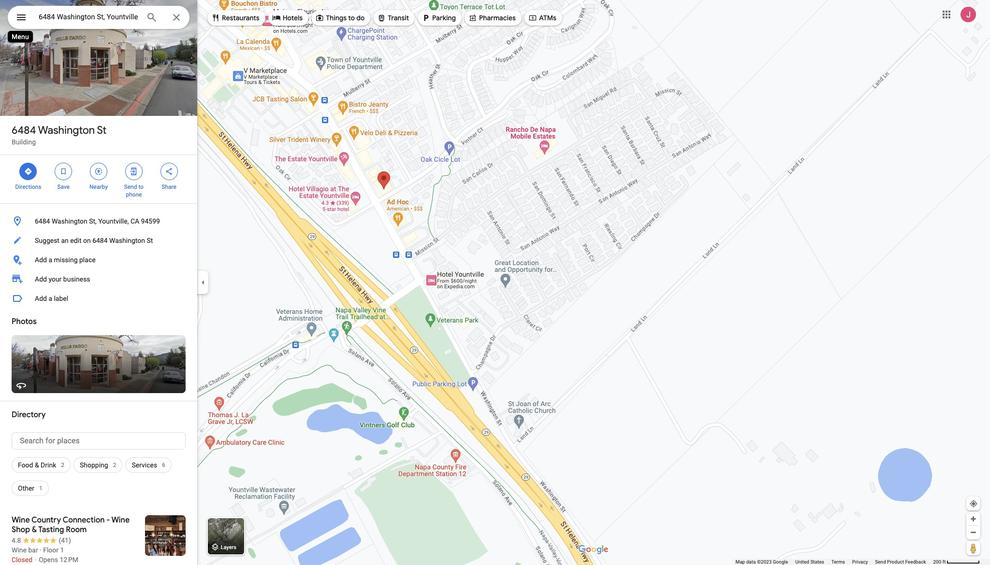 Task type: describe. For each thing, give the bounding box(es) containing it.
st inside the 6484 washington st building
[[97, 124, 107, 137]]

4.8
[[12, 537, 21, 545]]

·
[[40, 547, 41, 555]]

a for label
[[49, 295, 52, 303]]

6484 washington st main content
[[0, 0, 197, 566]]

services 6
[[132, 462, 165, 470]]

 pharmacies
[[469, 13, 516, 23]]

google maps element
[[0, 0, 990, 566]]

200 ft
[[934, 560, 946, 565]]

send product feedback
[[875, 560, 926, 565]]

transit
[[388, 14, 409, 22]]

12 pm
[[60, 557, 78, 564]]

1 inside other 1
[[39, 486, 42, 492]]

google
[[773, 560, 788, 565]]

actions for 6484 washington st region
[[0, 155, 197, 204]]

1 inside wine bar · floor 1 closed ⋅ opens 12 pm
[[60, 547, 64, 555]]

ca
[[131, 218, 139, 225]]

send for send product feedback
[[875, 560, 886, 565]]

suggest an edit on 6484 washington st
[[35, 237, 153, 245]]

connection
[[63, 516, 105, 526]]

wine for wine country connection - wine shop & tasting room
[[12, 516, 30, 526]]

food
[[18, 462, 33, 470]]

add a label button
[[0, 289, 197, 309]]

an
[[61, 237, 69, 245]]

shop
[[12, 526, 30, 535]]

save
[[57, 184, 70, 191]]

st inside button
[[147, 237, 153, 245]]

data
[[747, 560, 756, 565]]

united states
[[796, 560, 824, 565]]

shopping 2
[[80, 462, 116, 470]]


[[129, 166, 138, 177]]

2 inside the food & drink 2
[[61, 462, 64, 469]]

add for add your business
[[35, 276, 47, 283]]

yountville,
[[98, 218, 129, 225]]

add your business link
[[0, 270, 197, 289]]

label
[[54, 295, 68, 303]]

restaurants
[[222, 14, 260, 22]]

4.8 stars 41 reviews image
[[12, 536, 71, 546]]

edit
[[70, 237, 81, 245]]


[[94, 166, 103, 177]]

6484 Washington St, Yountville, CA 94599 field
[[8, 6, 190, 29]]

200
[[934, 560, 942, 565]]

add for add a label
[[35, 295, 47, 303]]


[[315, 13, 324, 23]]

floor
[[43, 547, 59, 555]]

2 inside shopping 2
[[113, 462, 116, 469]]

parking
[[432, 14, 456, 22]]

collapse side panel image
[[198, 278, 208, 288]]

on
[[83, 237, 91, 245]]

place
[[79, 256, 96, 264]]

& inside the wine country connection - wine shop & tasting room
[[32, 526, 37, 535]]


[[377, 13, 386, 23]]

country
[[31, 516, 61, 526]]

bar
[[28, 547, 38, 555]]

map
[[736, 560, 745, 565]]

none field inside 6484 washington st, yountville, ca 94599 field
[[39, 11, 138, 23]]

united states button
[[796, 560, 824, 566]]

atms
[[539, 14, 557, 22]]


[[211, 13, 220, 23]]


[[529, 13, 537, 23]]

6484 inside button
[[92, 237, 108, 245]]

 parking
[[422, 13, 456, 23]]

shopping
[[80, 462, 108, 470]]

6
[[162, 462, 165, 469]]

united
[[796, 560, 810, 565]]

food & drink 2
[[18, 462, 64, 470]]

 transit
[[377, 13, 409, 23]]

wine bar · floor 1 closed ⋅ opens 12 pm
[[12, 547, 78, 564]]


[[469, 13, 477, 23]]

privacy button
[[853, 560, 868, 566]]

privacy
[[853, 560, 868, 565]]

6484 washington st, yountville, ca 94599 button
[[0, 212, 197, 231]]

room
[[66, 526, 87, 535]]

do
[[357, 14, 365, 22]]

 atms
[[529, 13, 557, 23]]

a for missing
[[49, 256, 52, 264]]



Task type: locate. For each thing, give the bounding box(es) containing it.
suggest an edit on 6484 washington st button
[[0, 231, 197, 251]]

0 vertical spatial st
[[97, 124, 107, 137]]


[[59, 166, 68, 177]]

1 vertical spatial add
[[35, 276, 47, 283]]

st down "94599"
[[147, 237, 153, 245]]

 search field
[[8, 6, 190, 31]]


[[165, 166, 173, 177]]

1 horizontal spatial 2
[[113, 462, 116, 469]]

0 horizontal spatial send
[[124, 184, 137, 191]]

map data ©2023 google
[[736, 560, 788, 565]]

0 horizontal spatial to
[[138, 184, 144, 191]]

wine right -
[[111, 516, 130, 526]]

6484 inside button
[[35, 218, 50, 225]]

0 vertical spatial send
[[124, 184, 137, 191]]

6484 for st,
[[35, 218, 50, 225]]

1 vertical spatial &
[[32, 526, 37, 535]]

photos
[[12, 317, 37, 327]]

add down suggest
[[35, 256, 47, 264]]

things
[[326, 14, 347, 22]]

&
[[35, 462, 39, 470], [32, 526, 37, 535]]

building
[[12, 138, 36, 146]]

6484 up suggest
[[35, 218, 50, 225]]

6484 right on
[[92, 237, 108, 245]]

1 2 from the left
[[61, 462, 64, 469]]

send product feedback button
[[875, 560, 926, 566]]

missing
[[54, 256, 78, 264]]

1 horizontal spatial st
[[147, 237, 153, 245]]

terms
[[832, 560, 845, 565]]

1 a from the top
[[49, 256, 52, 264]]

wine inside wine bar · floor 1 closed ⋅ opens 12 pm
[[12, 547, 27, 555]]

share
[[162, 184, 176, 191]]

zoom in image
[[970, 516, 977, 523]]

a
[[49, 256, 52, 264], [49, 295, 52, 303]]

1 add from the top
[[35, 256, 47, 264]]

0 horizontal spatial st
[[97, 124, 107, 137]]

ft
[[943, 560, 946, 565]]

washington inside the 6484 washington st building
[[38, 124, 95, 137]]

to inside  things to do
[[348, 14, 355, 22]]

6484 inside the 6484 washington st building
[[12, 124, 36, 137]]

show street view coverage image
[[967, 542, 981, 556]]

6484
[[12, 124, 36, 137], [35, 218, 50, 225], [92, 237, 108, 245]]

0 vertical spatial a
[[49, 256, 52, 264]]

2 right drink
[[61, 462, 64, 469]]

(41)
[[59, 537, 71, 545]]

washington inside button
[[109, 237, 145, 245]]

add left your
[[35, 276, 47, 283]]

0 vertical spatial to
[[348, 14, 355, 22]]

add your business
[[35, 276, 90, 283]]

©2023
[[757, 560, 772, 565]]

None field
[[39, 11, 138, 23]]

add a label
[[35, 295, 68, 303]]

to up phone
[[138, 184, 144, 191]]

add a missing place button
[[0, 251, 197, 270]]

2 right shopping
[[113, 462, 116, 469]]

to inside send to phone
[[138, 184, 144, 191]]

zoom out image
[[970, 530, 977, 537]]

footer inside google maps element
[[736, 560, 934, 566]]

send
[[124, 184, 137, 191], [875, 560, 886, 565]]

closed
[[12, 557, 32, 564]]

1 horizontal spatial 1
[[60, 547, 64, 555]]

other
[[18, 485, 34, 493]]

washington inside button
[[52, 218, 87, 225]]

1 vertical spatial washington
[[52, 218, 87, 225]]

 button
[[8, 6, 35, 31]]


[[422, 13, 430, 23]]

1 vertical spatial 1
[[60, 547, 64, 555]]

product
[[887, 560, 904, 565]]

washington down ca
[[109, 237, 145, 245]]

your
[[49, 276, 62, 283]]

1 right other
[[39, 486, 42, 492]]

send for send to phone
[[124, 184, 137, 191]]

add
[[35, 256, 47, 264], [35, 276, 47, 283], [35, 295, 47, 303]]

washington up an
[[52, 218, 87, 225]]

a left missing
[[49, 256, 52, 264]]

tasting
[[38, 526, 64, 535]]

states
[[811, 560, 824, 565]]

layers
[[221, 545, 236, 551]]

3 add from the top
[[35, 295, 47, 303]]

send up phone
[[124, 184, 137, 191]]


[[272, 13, 281, 23]]

2 a from the top
[[49, 295, 52, 303]]

94599
[[141, 218, 160, 225]]

hotels
[[283, 14, 303, 22]]

footer
[[736, 560, 934, 566]]

wine for wine bar · floor 1 closed ⋅ opens 12 pm
[[12, 547, 27, 555]]

add for add a missing place
[[35, 256, 47, 264]]

washington up 
[[38, 124, 95, 137]]

2 vertical spatial add
[[35, 295, 47, 303]]

washington for st,
[[52, 218, 87, 225]]

 things to do
[[315, 13, 365, 23]]

directions
[[15, 184, 41, 191]]

0 vertical spatial 6484
[[12, 124, 36, 137]]

services
[[132, 462, 157, 470]]

wine
[[12, 516, 30, 526], [111, 516, 130, 526], [12, 547, 27, 555]]

show your location image
[[970, 500, 978, 509]]

1 down (41)
[[60, 547, 64, 555]]

200 ft button
[[934, 560, 980, 565]]

st up ""
[[97, 124, 107, 137]]

to left the do on the left top of the page
[[348, 14, 355, 22]]

nearby
[[89, 184, 108, 191]]

None text field
[[12, 433, 186, 450]]

send left product
[[875, 560, 886, 565]]

⋅
[[34, 557, 37, 564]]

1 horizontal spatial to
[[348, 14, 355, 22]]

wine country connection - wine shop & tasting room
[[12, 516, 130, 535]]

terms button
[[832, 560, 845, 566]]

st,
[[89, 218, 97, 225]]

wine up '4.8'
[[12, 516, 30, 526]]

wine down '4.8'
[[12, 547, 27, 555]]

a left 'label'
[[49, 295, 52, 303]]

& up 4.8 stars 41 reviews image
[[32, 526, 37, 535]]

0 vertical spatial washington
[[38, 124, 95, 137]]

0 horizontal spatial 1
[[39, 486, 42, 492]]

none text field inside 6484 washington st main content
[[12, 433, 186, 450]]

send inside send to phone
[[124, 184, 137, 191]]

to
[[348, 14, 355, 22], [138, 184, 144, 191]]

feedback
[[905, 560, 926, 565]]

washington for st
[[38, 124, 95, 137]]

1 vertical spatial to
[[138, 184, 144, 191]]

0 vertical spatial 1
[[39, 486, 42, 492]]

2 2 from the left
[[113, 462, 116, 469]]

 hotels
[[272, 13, 303, 23]]

1 horizontal spatial send
[[875, 560, 886, 565]]

1 vertical spatial a
[[49, 295, 52, 303]]

google account: james peterson  
(james.peterson1902@gmail.com) image
[[961, 7, 976, 22]]

suggest
[[35, 237, 59, 245]]

1 vertical spatial send
[[875, 560, 886, 565]]

add a missing place
[[35, 256, 96, 264]]

other 1
[[18, 485, 42, 493]]

1 vertical spatial st
[[147, 237, 153, 245]]

1 vertical spatial 6484
[[35, 218, 50, 225]]

 restaurants
[[211, 13, 260, 23]]

0 vertical spatial add
[[35, 256, 47, 264]]

6484 washington st, yountville, ca 94599
[[35, 218, 160, 225]]

footer containing map data ©2023 google
[[736, 560, 934, 566]]

6484 for st
[[12, 124, 36, 137]]

send inside button
[[875, 560, 886, 565]]

send to phone
[[124, 184, 144, 198]]

0 horizontal spatial 2
[[61, 462, 64, 469]]


[[15, 11, 27, 24]]

opens
[[39, 557, 58, 564]]

-
[[106, 516, 110, 526]]

1
[[39, 486, 42, 492], [60, 547, 64, 555]]

6484 up building
[[12, 124, 36, 137]]

2 vertical spatial 6484
[[92, 237, 108, 245]]

directory
[[12, 411, 46, 420]]

st
[[97, 124, 107, 137], [147, 237, 153, 245]]

2 add from the top
[[35, 276, 47, 283]]

add left 'label'
[[35, 295, 47, 303]]

0 vertical spatial &
[[35, 462, 39, 470]]

2 vertical spatial washington
[[109, 237, 145, 245]]

& right food
[[35, 462, 39, 470]]

6484 washington st building
[[12, 124, 107, 146]]

pharmacies
[[479, 14, 516, 22]]

business
[[63, 276, 90, 283]]

drink
[[41, 462, 56, 470]]

phone
[[126, 192, 142, 198]]



Task type: vqa. For each thing, say whether or not it's contained in the screenshot.


